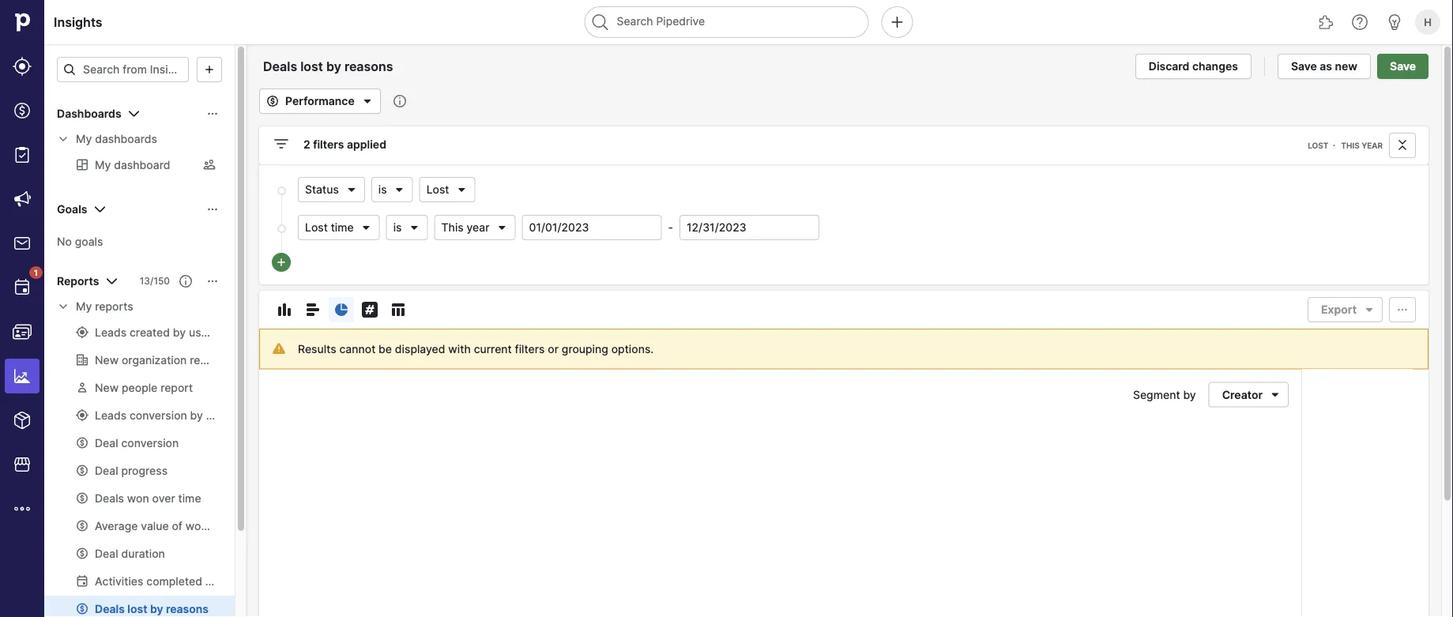 Task type: describe. For each thing, give the bounding box(es) containing it.
1 vertical spatial goals
[[75, 235, 103, 248]]

segment
[[1134, 388, 1181, 402]]

is for status
[[379, 183, 387, 196]]

color primary image inside export button
[[1361, 304, 1380, 316]]

2
[[304, 138, 310, 151]]

Lost field
[[420, 177, 476, 202]]

cannot
[[339, 342, 376, 356]]

0 vertical spatial reports
[[57, 275, 99, 288]]

lost time
[[305, 221, 354, 234]]

new
[[1336, 60, 1358, 73]]

displayed
[[395, 342, 446, 356]]

sales inbox image
[[13, 234, 32, 253]]

save button
[[1378, 54, 1429, 79]]

insights
[[54, 14, 103, 30]]

lost inside field
[[305, 221, 328, 234]]

13/150
[[140, 276, 170, 287]]

my for my dashboards
[[76, 132, 92, 146]]

dashboards button
[[44, 101, 235, 126]]

leads image
[[13, 57, 32, 76]]

creator button
[[1209, 382, 1289, 408]]

home image
[[10, 10, 34, 34]]

campaigns image
[[13, 190, 32, 209]]

color secondary image for my dashboards
[[57, 133, 70, 145]]

color primary image inside lost time popup button
[[360, 221, 373, 234]]

this year inside this year popup button
[[442, 221, 490, 234]]

Lost time field
[[298, 215, 380, 240]]

discard changes
[[1149, 60, 1239, 73]]

Search Pipedrive field
[[585, 6, 869, 38]]

export
[[1322, 303, 1357, 317]]

results
[[298, 342, 336, 356]]

no goals
[[57, 235, 103, 248]]

as
[[1321, 60, 1333, 73]]

is button for lost
[[371, 177, 413, 202]]

is button for this year
[[386, 215, 428, 240]]

quick add image
[[888, 13, 907, 32]]

with
[[449, 342, 471, 356]]

1 horizontal spatial year
[[1362, 141, 1384, 150]]

quick help image
[[1351, 13, 1370, 32]]

is for lost time
[[393, 221, 402, 234]]

color primary image inside this year popup button
[[496, 221, 509, 234]]

h button
[[1413, 6, 1444, 38]]

discard
[[1149, 60, 1190, 73]]

lost time button
[[298, 215, 380, 240]]

color undefined image
[[13, 278, 32, 297]]

results cannot be displayed with current filters or grouping options.
[[298, 342, 654, 356]]

more image
[[13, 500, 32, 519]]

lost button
[[420, 177, 476, 202]]

or
[[548, 342, 559, 356]]

segment by
[[1134, 388, 1197, 402]]

projects image
[[13, 145, 32, 164]]

Search from Insights text field
[[57, 57, 189, 82]]

save as new button
[[1278, 54, 1372, 79]]

status button
[[298, 177, 365, 202]]

info image
[[394, 95, 406, 108]]



Task type: vqa. For each thing, say whether or not it's contained in the screenshot.
to
no



Task type: locate. For each thing, give the bounding box(es) containing it.
filters
[[313, 138, 344, 151], [515, 342, 545, 356]]

color primary image inside status popup button
[[345, 183, 358, 196]]

is right time
[[393, 221, 402, 234]]

0 horizontal spatial this year
[[442, 221, 490, 234]]

reports
[[57, 275, 99, 288], [95, 300, 133, 313]]

1 vertical spatial lost
[[427, 183, 449, 196]]

is field for lost
[[371, 177, 413, 202]]

is button down applied
[[371, 177, 413, 202]]

Deals lost by reasons field
[[259, 56, 422, 77]]

filters left or
[[515, 342, 545, 356]]

this year
[[1342, 141, 1384, 150], [442, 221, 490, 234]]

current
[[474, 342, 512, 356]]

0 vertical spatial goals
[[57, 203, 87, 216]]

1 horizontal spatial is
[[393, 221, 402, 234]]

lost inside "field"
[[427, 183, 449, 196]]

save left "as"
[[1292, 60, 1318, 73]]

1 mm/dd/yyyy text field from the left
[[522, 215, 662, 240]]

1 my from the top
[[76, 132, 92, 146]]

1 vertical spatial my
[[76, 300, 92, 313]]

menu item
[[0, 354, 44, 398]]

1 vertical spatial this
[[442, 221, 464, 234]]

1 horizontal spatial lost
[[427, 183, 449, 196]]

performance
[[285, 94, 355, 108]]

is field down lost popup button
[[386, 215, 428, 240]]

is
[[379, 183, 387, 196], [393, 221, 402, 234]]

goals button
[[44, 197, 235, 222]]

my reports
[[76, 300, 133, 313]]

0 horizontal spatial year
[[467, 221, 490, 234]]

save as new
[[1292, 60, 1358, 73]]

0 horizontal spatial save
[[1292, 60, 1318, 73]]

2 save from the left
[[1391, 60, 1417, 73]]

my down dashboards "button" in the top of the page
[[76, 132, 92, 146]]

is field for this year
[[386, 215, 428, 240]]

filters right 2
[[313, 138, 344, 151]]

my right the 1 menu
[[76, 300, 92, 313]]

save inside button
[[1391, 60, 1417, 73]]

year inside popup button
[[467, 221, 490, 234]]

dashboards down dashboards "button" in the top of the page
[[95, 132, 157, 146]]

save inside button
[[1292, 60, 1318, 73]]

creator
[[1223, 388, 1263, 402]]

save
[[1292, 60, 1318, 73], [1391, 60, 1417, 73]]

color secondary image
[[57, 133, 70, 145], [57, 300, 70, 313]]

1 vertical spatial is button
[[386, 215, 428, 240]]

color warning image
[[273, 342, 285, 355]]

is button down lost popup button
[[386, 215, 428, 240]]

contacts image
[[13, 323, 32, 342]]

1 vertical spatial this year
[[442, 221, 490, 234]]

this
[[1342, 141, 1360, 150], [442, 221, 464, 234]]

0 vertical spatial is field
[[371, 177, 413, 202]]

0 vertical spatial filters
[[313, 138, 344, 151]]

0 vertical spatial lost
[[1309, 141, 1329, 150]]

this year button
[[434, 215, 516, 240]]

is field
[[371, 177, 413, 202], [386, 215, 428, 240]]

color secondary image right the 1 menu
[[57, 300, 70, 313]]

0 horizontal spatial filters
[[313, 138, 344, 151]]

2 filters applied
[[304, 138, 387, 151]]

This year field
[[434, 215, 516, 240]]

MM/DD/YYYY text field
[[522, 215, 662, 240], [680, 215, 820, 240]]

color primary image
[[63, 63, 76, 76], [358, 92, 377, 111], [263, 95, 282, 108], [125, 104, 144, 123], [206, 108, 219, 120], [90, 200, 109, 219], [206, 203, 219, 216], [360, 221, 373, 234], [102, 272, 121, 291], [206, 275, 219, 288], [304, 300, 323, 319], [361, 300, 379, 319], [389, 300, 408, 319], [1394, 304, 1413, 316]]

applied
[[347, 138, 387, 151]]

performance button
[[259, 89, 381, 114]]

1
[[34, 268, 38, 278]]

save for save as new
[[1292, 60, 1318, 73]]

is field down applied
[[371, 177, 413, 202]]

deals image
[[13, 101, 32, 120]]

by
[[1184, 388, 1197, 402]]

products image
[[13, 411, 32, 430]]

1 horizontal spatial mm/dd/yyyy text field
[[680, 215, 820, 240]]

dashboards
[[57, 107, 121, 121], [95, 132, 157, 146]]

0 horizontal spatial mm/dd/yyyy text field
[[522, 215, 662, 240]]

color secondary image for my reports
[[57, 300, 70, 313]]

0 vertical spatial is
[[379, 183, 387, 196]]

reports down no goals
[[95, 300, 133, 313]]

changes
[[1193, 60, 1239, 73]]

1 horizontal spatial this
[[1342, 141, 1360, 150]]

color primary inverted image
[[275, 256, 288, 269]]

0 vertical spatial this
[[1342, 141, 1360, 150]]

grouping
[[562, 342, 609, 356]]

2 color secondary image from the top
[[57, 300, 70, 313]]

dashboards up my dashboards
[[57, 107, 121, 121]]

0 vertical spatial dashboards
[[57, 107, 121, 121]]

1 color secondary image from the top
[[57, 133, 70, 145]]

time
[[331, 221, 354, 234]]

lost
[[1309, 141, 1329, 150], [427, 183, 449, 196], [305, 221, 328, 234]]

color primary image inside lost popup button
[[456, 183, 468, 196]]

is down applied
[[379, 183, 387, 196]]

goals up no
[[57, 203, 87, 216]]

0 vertical spatial my
[[76, 132, 92, 146]]

no
[[57, 235, 72, 248]]

2 my from the top
[[76, 300, 92, 313]]

export button
[[1309, 297, 1384, 323]]

marketplace image
[[13, 455, 32, 474]]

2 vertical spatial lost
[[305, 221, 328, 234]]

insights image
[[13, 367, 32, 386]]

0 horizontal spatial lost
[[305, 221, 328, 234]]

color primary image inside creator button
[[1267, 389, 1286, 401]]

dashboards inside "button"
[[57, 107, 121, 121]]

1 horizontal spatial save
[[1391, 60, 1417, 73]]

1 horizontal spatial this year
[[1342, 141, 1384, 150]]

sales assistant image
[[1386, 13, 1405, 32]]

1 vertical spatial color secondary image
[[57, 300, 70, 313]]

year
[[1362, 141, 1384, 150], [467, 221, 490, 234]]

my
[[76, 132, 92, 146], [76, 300, 92, 313]]

0 vertical spatial is button
[[371, 177, 413, 202]]

discard changes button
[[1136, 54, 1252, 79]]

status
[[305, 183, 339, 196]]

2 horizontal spatial lost
[[1309, 141, 1329, 150]]

save for save
[[1391, 60, 1417, 73]]

Status field
[[298, 177, 365, 202]]

goals
[[57, 203, 87, 216], [75, 235, 103, 248]]

-
[[668, 221, 674, 234]]

be
[[379, 342, 392, 356]]

1 menu
[[0, 0, 44, 617]]

is button
[[371, 177, 413, 202], [386, 215, 428, 240]]

save down sales assistant icon
[[1391, 60, 1417, 73]]

0 horizontal spatial is
[[379, 183, 387, 196]]

0 vertical spatial color secondary image
[[57, 133, 70, 145]]

1 vertical spatial reports
[[95, 300, 133, 313]]

color secondary image right projects image
[[57, 133, 70, 145]]

1 horizontal spatial filters
[[515, 342, 545, 356]]

goals inside button
[[57, 203, 87, 216]]

mm/dd/yyyy text field right -
[[680, 215, 820, 240]]

options.
[[612, 342, 654, 356]]

1 save from the left
[[1292, 60, 1318, 73]]

1 vertical spatial year
[[467, 221, 490, 234]]

this inside this year popup button
[[442, 221, 464, 234]]

color primary image
[[200, 63, 219, 76], [272, 134, 291, 153], [1394, 139, 1413, 152], [345, 183, 358, 196], [393, 183, 406, 196], [456, 183, 468, 196], [408, 221, 421, 234], [496, 221, 509, 234], [179, 275, 192, 288], [275, 300, 294, 319], [332, 300, 351, 319], [1361, 304, 1380, 316], [1267, 389, 1286, 401]]

2 mm/dd/yyyy text field from the left
[[680, 215, 820, 240]]

goals right no
[[75, 235, 103, 248]]

0 vertical spatial year
[[1362, 141, 1384, 150]]

1 vertical spatial dashboards
[[95, 132, 157, 146]]

1 link
[[5, 266, 43, 305]]

0 vertical spatial this year
[[1342, 141, 1384, 150]]

1 vertical spatial is
[[393, 221, 402, 234]]

1 vertical spatial filters
[[515, 342, 545, 356]]

reports up my reports
[[57, 275, 99, 288]]

h
[[1425, 16, 1432, 28]]

0 horizontal spatial this
[[442, 221, 464, 234]]

my for my reports
[[76, 300, 92, 313]]

1 vertical spatial is field
[[386, 215, 428, 240]]

my dashboards
[[76, 132, 157, 146]]

mm/dd/yyyy text field left -
[[522, 215, 662, 240]]



